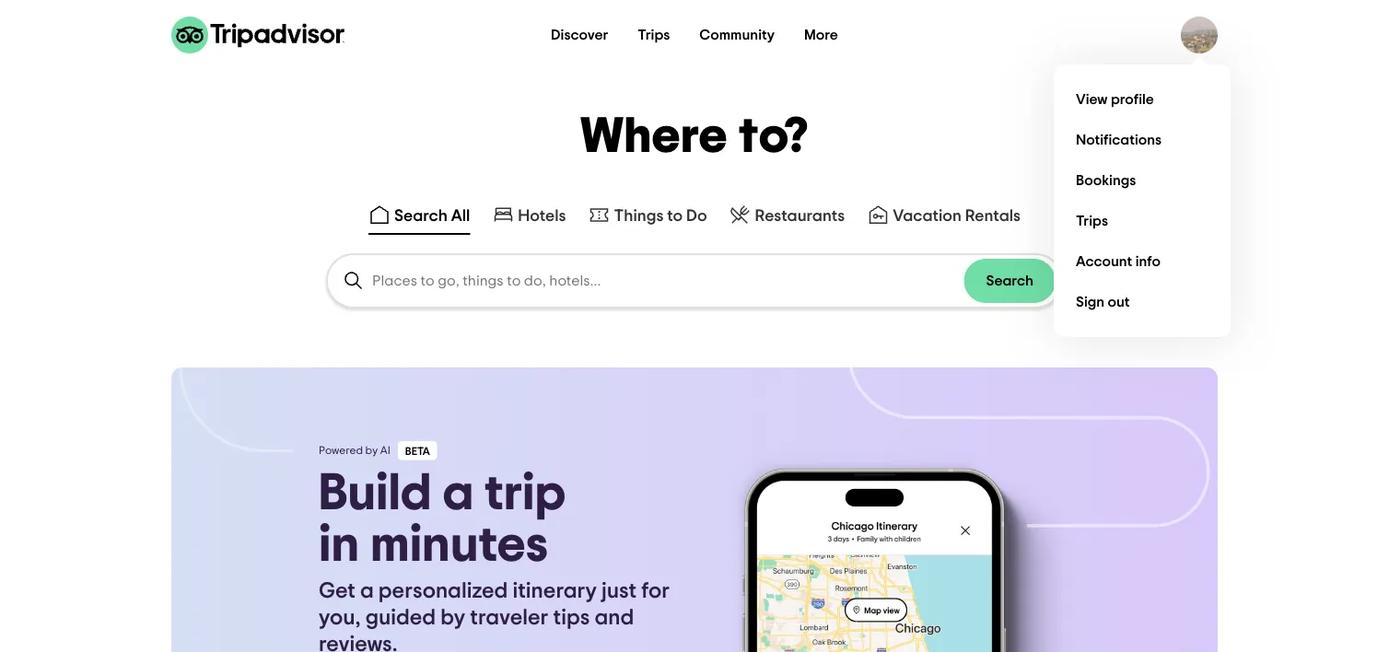 Task type: vqa. For each thing, say whether or not it's contained in the screenshot.
the Search
yes



Task type: describe. For each thing, give the bounding box(es) containing it.
restaurants link
[[729, 204, 845, 226]]

restaurants
[[755, 207, 845, 224]]

get
[[319, 580, 355, 603]]

to?
[[739, 112, 809, 162]]

and
[[595, 607, 634, 629]]

trips link
[[1069, 201, 1216, 241]]

where to?
[[580, 112, 809, 162]]

bookings link
[[1069, 160, 1216, 201]]

build a trip in minutes
[[319, 468, 566, 571]]

hotels
[[518, 207, 566, 224]]

search all
[[394, 207, 470, 224]]

notifications
[[1076, 133, 1162, 147]]

tips
[[553, 607, 590, 629]]

sign out link
[[1069, 282, 1216, 322]]

personalized
[[378, 580, 508, 603]]

search button
[[964, 259, 1056, 303]]

things
[[614, 207, 664, 224]]

vacation rentals link
[[867, 204, 1021, 226]]

community button
[[685, 17, 790, 53]]

vacation
[[893, 207, 962, 224]]

info
[[1136, 254, 1161, 269]]

beta
[[405, 446, 430, 457]]

account info link
[[1069, 241, 1216, 282]]

view profile link
[[1069, 79, 1216, 120]]

in
[[319, 519, 359, 571]]

view
[[1076, 92, 1108, 107]]

profile
[[1111, 92, 1154, 107]]

itinerary
[[513, 580, 597, 603]]

trips for trips link
[[1076, 214, 1108, 228]]

you,
[[319, 607, 361, 629]]

build
[[319, 468, 432, 519]]

search search field down to
[[372, 273, 964, 289]]

to
[[667, 207, 683, 224]]

hotels link
[[492, 204, 566, 226]]

search for search all
[[394, 207, 448, 224]]

trips button
[[623, 17, 685, 53]]

more button
[[790, 17, 853, 53]]

notifications link
[[1069, 120, 1216, 160]]

a for personalized
[[360, 580, 374, 603]]



Task type: locate. For each thing, give the bounding box(es) containing it.
profile picture image
[[1181, 17, 1218, 53]]

out
[[1108, 295, 1130, 310]]

0 horizontal spatial trips
[[638, 28, 670, 42]]

0 horizontal spatial search
[[394, 207, 448, 224]]

sign
[[1076, 295, 1105, 310]]

all
[[451, 207, 470, 224]]

1 horizontal spatial by
[[441, 607, 465, 629]]

search left the all
[[394, 207, 448, 224]]

trips
[[638, 28, 670, 42], [1076, 214, 1108, 228]]

vacation rentals
[[893, 207, 1021, 224]]

trip
[[485, 468, 566, 519]]

vacation rentals button
[[863, 200, 1024, 235]]

ai
[[380, 445, 390, 456]]

things to do button
[[584, 200, 711, 235]]

1 horizontal spatial search
[[986, 274, 1034, 288]]

0 vertical spatial a
[[443, 468, 474, 519]]

bookings
[[1076, 173, 1136, 188]]

search inside search all button
[[394, 207, 448, 224]]

1 vertical spatial trips
[[1076, 214, 1108, 228]]

search down rentals
[[986, 274, 1034, 288]]

1 vertical spatial by
[[441, 607, 465, 629]]

discover button
[[536, 17, 623, 53]]

more
[[804, 28, 838, 42]]

a inside get a personalized itinerary just for you, guided by traveler tips and reviews.
[[360, 580, 374, 603]]

search
[[394, 207, 448, 224], [986, 274, 1034, 288]]

trips for trips button
[[638, 28, 670, 42]]

search all button
[[365, 200, 474, 235]]

a inside build a trip in minutes
[[443, 468, 474, 519]]

by inside get a personalized itinerary just for you, guided by traveler tips and reviews.
[[441, 607, 465, 629]]

account
[[1076, 254, 1132, 269]]

things to do link
[[588, 204, 707, 226]]

menu containing view profile
[[1054, 64, 1231, 337]]

for
[[641, 580, 670, 603]]

a right get
[[360, 580, 374, 603]]

hotels button
[[488, 200, 570, 235]]

by down personalized
[[441, 607, 465, 629]]

search search field down do
[[328, 255, 1061, 307]]

account info
[[1076, 254, 1161, 269]]

tab list containing search all
[[0, 196, 1389, 239]]

a for trip
[[443, 468, 474, 519]]

1 horizontal spatial trips
[[1076, 214, 1108, 228]]

0 horizontal spatial a
[[360, 580, 374, 603]]

discover
[[551, 28, 608, 42]]

trips up account
[[1076, 214, 1108, 228]]

a left trip
[[443, 468, 474, 519]]

do
[[686, 207, 707, 224]]

0 vertical spatial trips
[[638, 28, 670, 42]]

tab list
[[0, 196, 1389, 239]]

Search search field
[[328, 255, 1061, 307], [372, 273, 964, 289]]

search inside search button
[[986, 274, 1034, 288]]

guided
[[365, 607, 436, 629]]

reviews.
[[319, 634, 397, 652]]

a
[[443, 468, 474, 519], [360, 580, 374, 603]]

where
[[580, 112, 729, 162]]

restaurants button
[[726, 200, 849, 235]]

traveler
[[470, 607, 548, 629]]

rentals
[[965, 207, 1021, 224]]

community
[[700, 28, 775, 42]]

1 vertical spatial search
[[986, 274, 1034, 288]]

by
[[365, 445, 378, 456], [441, 607, 465, 629]]

by left ai
[[365, 445, 378, 456]]

just
[[602, 580, 637, 603]]

trips inside menu
[[1076, 214, 1108, 228]]

view profile
[[1076, 92, 1154, 107]]

1 horizontal spatial a
[[443, 468, 474, 519]]

menu
[[1054, 64, 1231, 337]]

tripadvisor image
[[171, 17, 345, 53]]

minutes
[[370, 519, 548, 571]]

1 vertical spatial a
[[360, 580, 374, 603]]

search for search
[[986, 274, 1034, 288]]

search image
[[343, 270, 365, 292]]

0 horizontal spatial by
[[365, 445, 378, 456]]

trips inside button
[[638, 28, 670, 42]]

0 vertical spatial search
[[394, 207, 448, 224]]

powered
[[319, 445, 363, 456]]

search search field containing search
[[328, 255, 1061, 307]]

0 vertical spatial by
[[365, 445, 378, 456]]

sign out
[[1076, 295, 1130, 310]]

trips right discover button
[[638, 28, 670, 42]]

powered by ai
[[319, 445, 390, 456]]

get a personalized itinerary just for you, guided by traveler tips and reviews.
[[319, 580, 670, 652]]

things to do
[[614, 207, 707, 224]]



